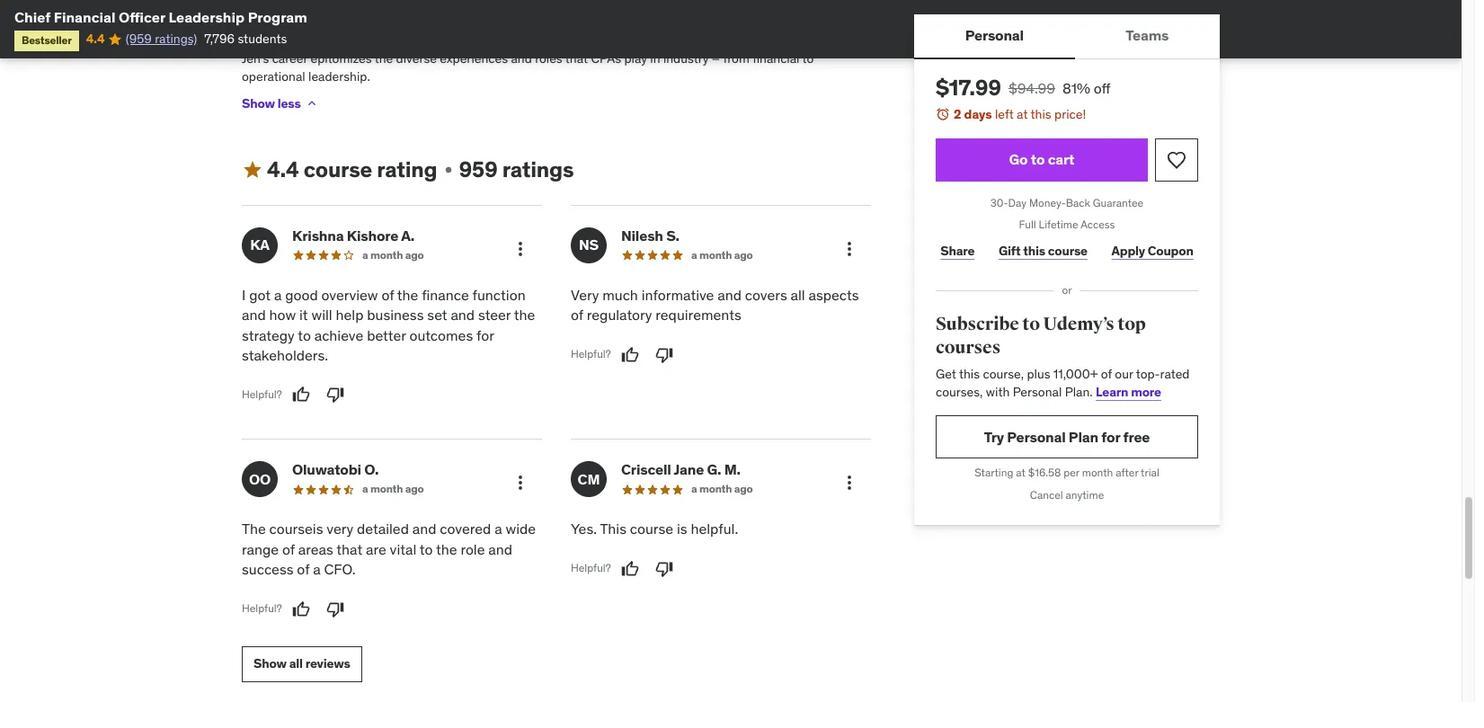 Task type: vqa. For each thing, say whether or not it's contained in the screenshot.
1x
no



Task type: describe. For each thing, give the bounding box(es) containing it.
mark review by krishna kishore a. as helpful image
[[292, 386, 310, 404]]

a.
[[401, 227, 415, 245]]

less
[[278, 95, 301, 111]]

achieve
[[315, 326, 364, 344]]

to inside subscribe to udemy's top courses
[[1023, 313, 1041, 335]]

i
[[242, 286, 246, 304]]

month for finance
[[370, 248, 403, 262]]

chief financial officer leadership program
[[14, 8, 307, 26]]

plan.
[[1065, 384, 1093, 400]]

4.4 for 4.4
[[86, 31, 105, 47]]

mark review by krishna kishore a. as unhelpful image
[[326, 386, 344, 404]]

that
[[337, 540, 363, 558]]

and right role
[[489, 540, 513, 558]]

criscell
[[621, 461, 672, 479]]

oluwatobi
[[292, 461, 362, 479]]

teams
[[1126, 26, 1169, 44]]

a inside i got a good overview of the finance function and how it will help business set and steer the strategy to achieve better outcomes for stakeholders.
[[274, 286, 282, 304]]

coupon
[[1148, 243, 1194, 259]]

helpful.
[[691, 520, 739, 538]]

of inside get this course, plus 11,000+ of our top-rated courses, with personal plan.
[[1102, 366, 1113, 382]]

are
[[366, 540, 387, 558]]

informative
[[642, 286, 714, 304]]

cancel
[[1030, 489, 1064, 502]]

and up vital
[[413, 520, 437, 538]]

helpful? for the courseis very detailed and covered a wide range of areas that are vital to the role and success of a cfo.
[[242, 602, 282, 615]]

areas
[[298, 540, 333, 558]]

this for course,
[[960, 366, 980, 382]]

81%
[[1063, 79, 1091, 97]]

to inside i got a good overview of the finance function and how it will help business set and steer the strategy to achieve better outcomes for stakeholders.
[[298, 326, 311, 344]]

requirements
[[656, 306, 742, 324]]

with
[[986, 384, 1010, 400]]

krishna
[[292, 227, 344, 245]]

after
[[1116, 466, 1139, 480]]

day
[[1009, 196, 1027, 209]]

ago for overview
[[405, 248, 424, 262]]

0 vertical spatial at
[[1017, 106, 1028, 122]]

$94.99
[[1009, 79, 1056, 97]]

students
[[238, 31, 287, 47]]

at inside starting at $16.58 per month after trial cancel anytime
[[1017, 466, 1026, 480]]

ratings)
[[155, 31, 197, 47]]

959 ratings
[[459, 156, 574, 184]]

courses
[[936, 336, 1001, 359]]

alarm image
[[936, 107, 951, 121]]

trial
[[1141, 466, 1160, 480]]

strategy
[[242, 326, 295, 344]]

get this course, plus 11,000+ of our top-rated courses, with personal plan.
[[936, 366, 1190, 400]]

for inside i got a good overview of the finance function and how it will help business set and steer the strategy to achieve better outcomes for stakeholders.
[[477, 326, 494, 344]]

the inside the courseis very detailed and covered a wide range of areas that are vital to the role and success of a cfo.
[[436, 540, 457, 558]]

try personal plan for free
[[985, 428, 1151, 446]]

kishore
[[347, 227, 399, 245]]

course for yes. this course is helpful.
[[630, 520, 674, 538]]

a month ago for kishore
[[362, 248, 424, 262]]

30-day money-back guarantee full lifetime access
[[991, 196, 1144, 231]]

reviews
[[306, 656, 350, 672]]

help
[[336, 306, 364, 324]]

starting at $16.58 per month after trial cancel anytime
[[975, 466, 1160, 502]]

show all reviews
[[254, 656, 350, 672]]

gift this course
[[999, 243, 1088, 259]]

plus
[[1027, 366, 1051, 382]]

ratings
[[502, 156, 574, 184]]

gift this course link
[[994, 233, 1093, 269]]

teams button
[[1075, 14, 1221, 58]]

i got a good overview of the finance function and how it will help business set and steer the strategy to achieve better outcomes for stakeholders.
[[242, 286, 535, 364]]

finance
[[422, 286, 469, 304]]

2 horizontal spatial the
[[514, 306, 535, 324]]

lifetime
[[1039, 218, 1079, 231]]

business
[[367, 306, 424, 324]]

2
[[954, 106, 962, 122]]

mark review by oluwatobi o. as helpful image
[[292, 600, 310, 618]]

per
[[1064, 466, 1080, 480]]

apply coupon
[[1112, 243, 1194, 259]]

the courseis very detailed and covered a wide range of areas that are vital to the role and success of a cfo.
[[242, 520, 536, 579]]

additional actions for review by oluwatobi o. image
[[510, 473, 532, 494]]

our
[[1116, 366, 1134, 382]]

criscell jane g. m.
[[621, 461, 741, 479]]

month for of
[[700, 248, 732, 262]]

top
[[1118, 313, 1146, 335]]

rated
[[1161, 366, 1190, 382]]

cfo.
[[324, 561, 356, 579]]

jane
[[674, 461, 704, 479]]

or
[[1063, 283, 1073, 297]]

personal inside button
[[966, 26, 1024, 44]]

show for show all reviews
[[254, 656, 287, 672]]

all inside button
[[289, 656, 303, 672]]

helpful? for very much informative and covers all aspects of regulatory requirements
[[571, 347, 611, 361]]

very much informative and covers all aspects of regulatory requirements
[[571, 286, 859, 324]]

rating
[[377, 156, 438, 184]]

share
[[941, 243, 975, 259]]

additional actions for review by criscell jane g. m. image
[[839, 473, 861, 494]]

officer
[[119, 8, 165, 26]]

mark review by nilesh s. as unhelpful image
[[655, 346, 673, 364]]

tab list containing personal
[[915, 14, 1221, 59]]

0 horizontal spatial course
[[304, 156, 372, 184]]

and down got
[[242, 306, 266, 324]]

wide
[[506, 520, 536, 538]]

all inside the very much informative and covers all aspects of regulatory requirements
[[791, 286, 806, 304]]

a up informative
[[692, 248, 697, 262]]

course for gift this course
[[1049, 243, 1088, 259]]

show less button
[[242, 86, 319, 122]]

top-
[[1137, 366, 1161, 382]]

a down jane
[[692, 482, 697, 496]]

stakeholders.
[[242, 346, 328, 364]]

additional actions for review by krishna kishore a. image
[[510, 238, 532, 260]]

a month ago for jane
[[692, 482, 753, 496]]

subscribe to udemy's top courses
[[936, 313, 1146, 359]]

go to cart
[[1010, 150, 1075, 168]]

mark review by criscell jane g. m. as unhelpful image
[[655, 560, 673, 578]]



Task type: locate. For each thing, give the bounding box(es) containing it.
go
[[1010, 150, 1028, 168]]

overview
[[322, 286, 378, 304]]

2 vertical spatial personal
[[1008, 428, 1066, 446]]

1 horizontal spatial for
[[1102, 428, 1121, 446]]

a month ago for o.
[[362, 482, 424, 496]]

covered
[[440, 520, 491, 538]]

0 horizontal spatial 4.4
[[86, 31, 105, 47]]

xsmall image
[[304, 96, 319, 111], [441, 163, 456, 178]]

1 vertical spatial all
[[289, 656, 303, 672]]

a left wide in the left bottom of the page
[[495, 520, 502, 538]]

guarantee
[[1094, 196, 1144, 209]]

courses,
[[936, 384, 983, 400]]

show inside show all reviews button
[[254, 656, 287, 672]]

financial
[[54, 8, 116, 26]]

course
[[304, 156, 372, 184], [1049, 243, 1088, 259], [630, 520, 674, 538]]

1 vertical spatial xsmall image
[[441, 163, 456, 178]]

ago up the detailed
[[405, 482, 424, 496]]

personal down plus
[[1013, 384, 1062, 400]]

course left is
[[630, 520, 674, 538]]

4.4 down financial
[[86, 31, 105, 47]]

and left covers
[[718, 286, 742, 304]]

0 vertical spatial course
[[304, 156, 372, 184]]

4.4
[[86, 31, 105, 47], [267, 156, 299, 184]]

personal inside get this course, plus 11,000+ of our top-rated courses, with personal plan.
[[1013, 384, 1062, 400]]

to left udemy's
[[1023, 313, 1041, 335]]

xsmall image inside show less button
[[304, 96, 319, 111]]

course down lifetime at top
[[1049, 243, 1088, 259]]

this inside get this course, plus 11,000+ of our top-rated courses, with personal plan.
[[960, 366, 980, 382]]

of inside i got a good overview of the finance function and how it will help business set and steer the strategy to achieve better outcomes for stakeholders.
[[382, 286, 394, 304]]

personal button
[[915, 14, 1075, 58]]

at left $16.58
[[1017, 466, 1026, 480]]

ago down m.
[[735, 482, 753, 496]]

the up business
[[397, 286, 419, 304]]

vital
[[390, 540, 417, 558]]

show for show less
[[242, 95, 275, 111]]

program
[[248, 8, 307, 26]]

4.4 for 4.4 course rating
[[267, 156, 299, 184]]

free
[[1124, 428, 1151, 446]]

month down kishore
[[370, 248, 403, 262]]

show all reviews button
[[242, 646, 362, 682]]

wishlist image
[[1167, 149, 1188, 171]]

this right gift
[[1024, 243, 1046, 259]]

2 vertical spatial course
[[630, 520, 674, 538]]

course up krishna kishore a.
[[304, 156, 372, 184]]

1 horizontal spatial all
[[791, 286, 806, 304]]

to down it
[[298, 326, 311, 344]]

for
[[477, 326, 494, 344], [1102, 428, 1121, 446]]

this up "courses,"
[[960, 366, 980, 382]]

good
[[285, 286, 318, 304]]

leadership
[[169, 8, 245, 26]]

month up the very much informative and covers all aspects of regulatory requirements
[[700, 248, 732, 262]]

yes. this course is helpful.
[[571, 520, 739, 538]]

0 vertical spatial personal
[[966, 26, 1024, 44]]

ago for helpful.
[[735, 482, 753, 496]]

helpful? left the mark review by criscell jane g. m. as helpful image
[[571, 562, 611, 575]]

0 vertical spatial xsmall image
[[304, 96, 319, 111]]

learn more
[[1096, 384, 1162, 400]]

4.4 course rating
[[267, 156, 438, 184]]

very
[[571, 286, 599, 304]]

mark review by nilesh s. as helpful image
[[621, 346, 639, 364]]

1 vertical spatial the
[[514, 306, 535, 324]]

set
[[428, 306, 448, 324]]

helpful? for yes. this course is helpful.
[[571, 562, 611, 575]]

11,000+
[[1054, 366, 1099, 382]]

yes.
[[571, 520, 597, 538]]

1 vertical spatial 4.4
[[267, 156, 299, 184]]

month inside starting at $16.58 per month after trial cancel anytime
[[1083, 466, 1114, 480]]

it
[[299, 306, 308, 324]]

try
[[985, 428, 1005, 446]]

month for wide
[[370, 482, 403, 496]]

ago for and
[[405, 482, 424, 496]]

xsmall image right less
[[304, 96, 319, 111]]

0 vertical spatial all
[[791, 286, 806, 304]]

a month ago down a.
[[362, 248, 424, 262]]

and
[[718, 286, 742, 304], [242, 306, 266, 324], [451, 306, 475, 324], [413, 520, 437, 538], [489, 540, 513, 558]]

a down areas
[[313, 561, 321, 579]]

and inside the very much informative and covers all aspects of regulatory requirements
[[718, 286, 742, 304]]

the right steer
[[514, 306, 535, 324]]

all left reviews
[[289, 656, 303, 672]]

$16.58
[[1029, 466, 1062, 480]]

to inside button
[[1031, 150, 1045, 168]]

0 vertical spatial the
[[397, 286, 419, 304]]

of down courseis
[[282, 540, 295, 558]]

ka
[[250, 236, 270, 254]]

this
[[1031, 106, 1052, 122], [1024, 243, 1046, 259], [960, 366, 980, 382]]

ns
[[579, 236, 599, 254]]

0 vertical spatial 4.4
[[86, 31, 105, 47]]

helpful?
[[571, 347, 611, 361], [242, 388, 282, 401], [571, 562, 611, 575], [242, 602, 282, 615]]

ago up covers
[[735, 248, 753, 262]]

success
[[242, 561, 294, 579]]

range
[[242, 540, 279, 558]]

month down g.
[[700, 482, 732, 496]]

show inside show less button
[[242, 95, 275, 111]]

month down o.
[[370, 482, 403, 496]]

30-
[[991, 196, 1009, 209]]

apply coupon button
[[1107, 233, 1199, 269]]

the
[[397, 286, 419, 304], [514, 306, 535, 324], [436, 540, 457, 558]]

money-
[[1030, 196, 1066, 209]]

a down o.
[[362, 482, 368, 496]]

helpful? left 'mark review by krishna kishore a. as helpful' image
[[242, 388, 282, 401]]

to inside the courseis very detailed and covered a wide range of areas that are vital to the role and success of a cfo.
[[420, 540, 433, 558]]

ago
[[405, 248, 424, 262], [735, 248, 753, 262], [405, 482, 424, 496], [735, 482, 753, 496]]

got
[[249, 286, 271, 304]]

ago down a.
[[405, 248, 424, 262]]

cm
[[578, 470, 600, 488]]

1 vertical spatial show
[[254, 656, 287, 672]]

cart
[[1048, 150, 1075, 168]]

krishna kishore a.
[[292, 227, 415, 245]]

a month ago down o.
[[362, 482, 424, 496]]

of left our
[[1102, 366, 1113, 382]]

subscribe
[[936, 313, 1020, 335]]

starting
[[975, 466, 1014, 480]]

xsmall image left 959
[[441, 163, 456, 178]]

plan
[[1069, 428, 1099, 446]]

of up business
[[382, 286, 394, 304]]

to right vital
[[420, 540, 433, 558]]

of down areas
[[297, 561, 310, 579]]

g.
[[707, 461, 722, 479]]

helpful? left mark review by oluwatobi o. as helpful icon
[[242, 602, 282, 615]]

helpful? for i got a good overview of the finance function and how it will help business set and steer the strategy to achieve better outcomes for stakeholders.
[[242, 388, 282, 401]]

anytime
[[1066, 489, 1105, 502]]

$17.99
[[936, 74, 1002, 102]]

1 horizontal spatial xsmall image
[[441, 163, 456, 178]]

4.4 right medium icon
[[267, 156, 299, 184]]

medium image
[[242, 160, 264, 181]]

this for course
[[1024, 243, 1046, 259]]

(959
[[126, 31, 152, 47]]

a down kishore
[[362, 248, 368, 262]]

helpful? left mark review by nilesh s. as helpful icon
[[571, 347, 611, 361]]

s.
[[667, 227, 680, 245]]

0 horizontal spatial for
[[477, 326, 494, 344]]

0 vertical spatial show
[[242, 95, 275, 111]]

ago for covers
[[735, 248, 753, 262]]

mark review by criscell jane g. m. as helpful image
[[621, 560, 639, 578]]

$17.99 $94.99 81% off
[[936, 74, 1111, 102]]

oluwatobi o.
[[292, 461, 379, 479]]

the left role
[[436, 540, 457, 558]]

for left the free
[[1102, 428, 1121, 446]]

and right 'set'
[[451, 306, 475, 324]]

get
[[936, 366, 957, 382]]

access
[[1081, 218, 1116, 231]]

2 vertical spatial this
[[960, 366, 980, 382]]

very
[[327, 520, 354, 538]]

a month ago up the very much informative and covers all aspects of regulatory requirements
[[692, 248, 753, 262]]

0 vertical spatial this
[[1031, 106, 1052, 122]]

personal up $16.58
[[1008, 428, 1066, 446]]

bestseller
[[22, 34, 72, 47]]

1 horizontal spatial 4.4
[[267, 156, 299, 184]]

will
[[312, 306, 333, 324]]

course,
[[983, 366, 1024, 382]]

show
[[242, 95, 275, 111], [254, 656, 287, 672]]

show left reviews
[[254, 656, 287, 672]]

7,796 students
[[204, 31, 287, 47]]

role
[[461, 540, 485, 558]]

tab list
[[915, 14, 1221, 59]]

to
[[1031, 150, 1045, 168], [1023, 313, 1041, 335], [298, 326, 311, 344], [420, 540, 433, 558]]

to right the go
[[1031, 150, 1045, 168]]

regulatory
[[587, 306, 652, 324]]

show left less
[[242, 95, 275, 111]]

1 vertical spatial course
[[1049, 243, 1088, 259]]

nilesh s.
[[621, 227, 680, 245]]

1 vertical spatial this
[[1024, 243, 1046, 259]]

0 horizontal spatial all
[[289, 656, 303, 672]]

oo
[[249, 470, 271, 488]]

of down "very"
[[571, 306, 584, 324]]

at right left
[[1017, 106, 1028, 122]]

a month ago for s.
[[692, 248, 753, 262]]

0 horizontal spatial xsmall image
[[304, 96, 319, 111]]

0 vertical spatial for
[[477, 326, 494, 344]]

1 vertical spatial at
[[1017, 466, 1026, 480]]

apply
[[1112, 243, 1146, 259]]

back
[[1066, 196, 1091, 209]]

a month ago down g.
[[692, 482, 753, 496]]

1 horizontal spatial course
[[630, 520, 674, 538]]

personal
[[966, 26, 1024, 44], [1013, 384, 1062, 400], [1008, 428, 1066, 446]]

additional actions for review by nilesh s. image
[[839, 238, 861, 260]]

m.
[[725, 461, 741, 479]]

learn more link
[[1096, 384, 1162, 400]]

much
[[603, 286, 638, 304]]

1 vertical spatial personal
[[1013, 384, 1062, 400]]

for down steer
[[477, 326, 494, 344]]

how
[[269, 306, 296, 324]]

this down $94.99
[[1031, 106, 1052, 122]]

detailed
[[357, 520, 409, 538]]

personal up $17.99
[[966, 26, 1024, 44]]

learn
[[1096, 384, 1129, 400]]

chief
[[14, 8, 51, 26]]

all right covers
[[791, 286, 806, 304]]

this
[[600, 520, 627, 538]]

1 vertical spatial for
[[1102, 428, 1121, 446]]

mark review by oluwatobi o. as unhelpful image
[[326, 600, 344, 618]]

0 horizontal spatial the
[[397, 286, 419, 304]]

2 horizontal spatial course
[[1049, 243, 1088, 259]]

gift
[[999, 243, 1021, 259]]

2 vertical spatial the
[[436, 540, 457, 558]]

a right got
[[274, 286, 282, 304]]

month up anytime
[[1083, 466, 1114, 480]]

1 horizontal spatial the
[[436, 540, 457, 558]]

of inside the very much informative and covers all aspects of regulatory requirements
[[571, 306, 584, 324]]



